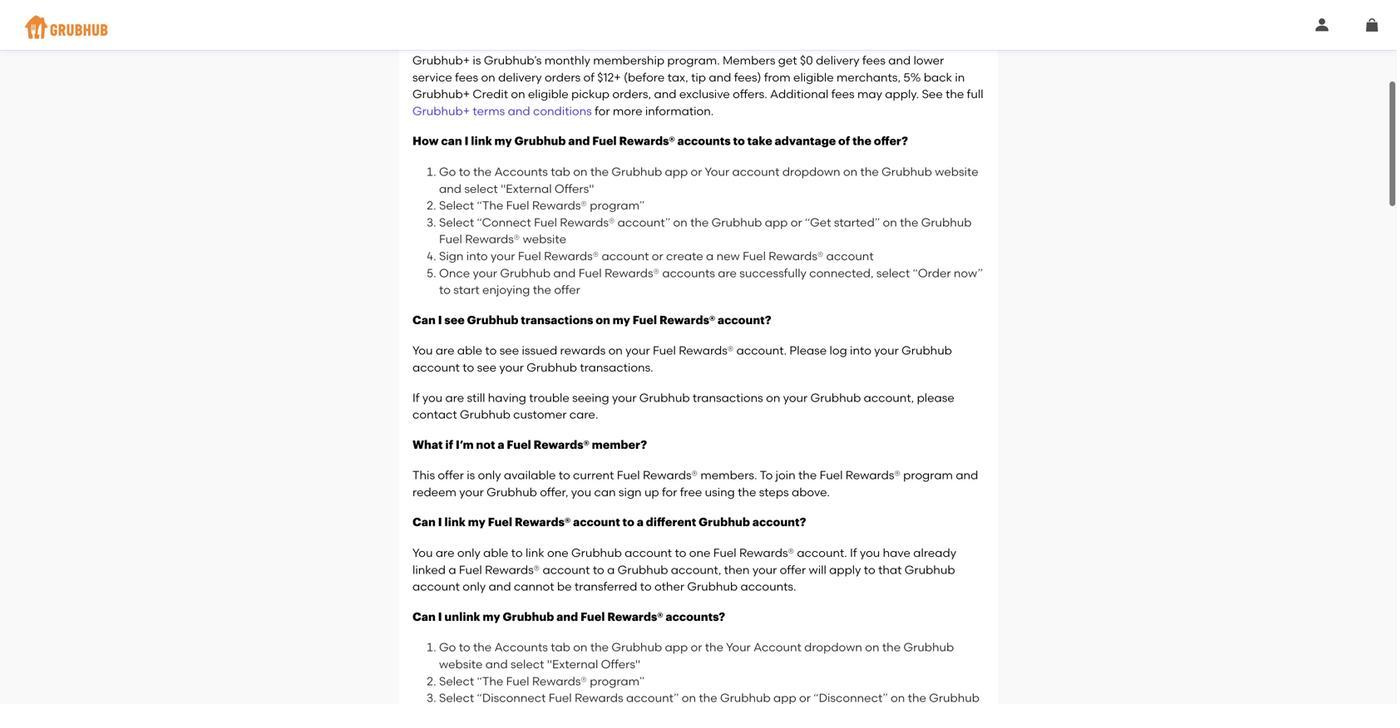 Task type: locate. For each thing, give the bounding box(es) containing it.
1 horizontal spatial offers"
[[601, 657, 641, 672]]

not
[[476, 439, 495, 451]]

of
[[583, 70, 595, 84], [838, 136, 850, 147]]

a left new
[[706, 249, 714, 263]]

1 grubhub+ from the top
[[412, 53, 470, 67]]

0 horizontal spatial offers"
[[555, 182, 594, 196]]

now"
[[954, 266, 983, 280]]

1 horizontal spatial if
[[850, 546, 857, 560]]

you up 'that'
[[860, 546, 880, 560]]

tab down can i unlink my grubhub and fuel rewards® accounts?
[[551, 641, 570, 655]]

transactions inside if you are still having trouble seeing your grubhub transactions on your grubhub account, please contact grubhub customer care.
[[693, 391, 763, 405]]

1 select from the top
[[439, 198, 474, 213]]

1 vertical spatial account?
[[752, 517, 806, 529]]

on down 'that'
[[865, 641, 879, 655]]

account
[[732, 165, 780, 179], [602, 249, 649, 263], [826, 249, 874, 263], [412, 360, 460, 375], [573, 517, 620, 529], [625, 546, 672, 560], [543, 563, 590, 577], [412, 580, 460, 594]]

account, up other
[[671, 563, 721, 577]]

0 vertical spatial your
[[705, 165, 729, 179]]

link down terms at the left top of the page
[[471, 136, 492, 147]]

link down redeem
[[444, 517, 466, 529]]

account. inside the you are only able to link one grubhub account to one fuel rewards® account. if you have already linked a fuel rewards® account to a grubhub account, then your offer will apply to that grubhub account only and cannot be transferred to other grubhub accounts.
[[797, 546, 847, 560]]

website down "connect
[[523, 232, 566, 246]]

0 vertical spatial accounts
[[494, 165, 548, 179]]

2 horizontal spatial see
[[500, 344, 519, 358]]

can
[[441, 136, 462, 147], [594, 485, 616, 499]]

the down unlink
[[473, 641, 492, 655]]

grubhub+ down service
[[412, 87, 470, 101]]

accounts down can i unlink my grubhub and fuel rewards® accounts?
[[494, 641, 548, 655]]

your left the account
[[726, 641, 751, 655]]

my down the grubhub+ terms and conditions link
[[494, 136, 512, 147]]

1 horizontal spatial select
[[511, 657, 544, 672]]

app down how can i link my grubhub and fuel rewards® accounts to take advantage of the offer?
[[665, 165, 688, 179]]

2 vertical spatial see
[[477, 360, 497, 375]]

on up credit
[[481, 70, 495, 84]]

i for see
[[438, 315, 442, 326]]

if inside if you are still having trouble seeing your grubhub transactions on your grubhub account, please contact grubhub customer care.
[[412, 391, 420, 405]]

1 vertical spatial "external
[[547, 657, 598, 672]]

1 vertical spatial fees
[[455, 70, 478, 84]]

one down different
[[689, 546, 711, 560]]

tab down conditions
[[551, 165, 570, 179]]

my up 'transactions.' at bottom
[[613, 315, 630, 326]]

to up offer,
[[559, 468, 570, 482]]

2 vertical spatial app
[[665, 641, 688, 655]]

2 vertical spatial you
[[860, 546, 880, 560]]

enjoying
[[482, 283, 530, 297]]

is inside this offer is only available to current fuel rewards® members. to join the fuel rewards® program and redeem your grubhub offer, you can sign up for free using the steps above.
[[467, 468, 475, 482]]

$0
[[800, 53, 813, 67]]

to left 'that'
[[864, 563, 876, 577]]

this
[[412, 468, 435, 482]]

1 horizontal spatial link
[[471, 136, 492, 147]]

your
[[491, 249, 515, 263], [473, 266, 497, 280], [626, 344, 650, 358], [874, 344, 899, 358], [499, 360, 524, 375], [612, 391, 637, 405], [783, 391, 808, 405], [459, 485, 484, 499], [752, 563, 777, 577]]

full
[[967, 87, 983, 101]]

account
[[754, 641, 802, 655]]

transactions
[[521, 315, 593, 326], [693, 391, 763, 405]]

1 horizontal spatial can
[[594, 485, 616, 499]]

"the down unlink
[[477, 674, 503, 688]]

1 vertical spatial eligible
[[528, 87, 569, 101]]

0 horizontal spatial eligible
[[528, 87, 569, 101]]

how can i link my grubhub and fuel rewards® accounts to take advantage of the offer?
[[412, 136, 908, 147]]

fuel down more
[[592, 136, 617, 147]]

offers.
[[733, 87, 767, 101]]

3 select from the top
[[439, 674, 474, 688]]

2 horizontal spatial link
[[526, 546, 544, 560]]

transferred
[[575, 580, 637, 594]]

1 vertical spatial your
[[726, 641, 751, 655]]

you up "linked"
[[412, 546, 433, 560]]

0 horizontal spatial can
[[441, 136, 462, 147]]

1 vertical spatial link
[[444, 517, 466, 529]]

account, left please
[[864, 391, 914, 405]]

for inside grubhub+ is grubhub's monthly membership program. members get $0 delivery fees and lower service fees on delivery orders of $12+ (before tax, tip and fees) from eligible merchants, 5% back in grubhub+ credit on eligible pickup orders, and exclusive offers. additional fees may apply. see the full grubhub+ terms and conditions for more information.
[[595, 104, 610, 118]]

i for unlink
[[438, 612, 442, 623]]

can for can i see grubhub transactions on my fuel rewards® account?
[[412, 315, 436, 326]]

"external inside go to the accounts tab on the grubhub app or the your account dropdown on the grubhub website and select "external offers" select "the fuel rewards® program"
[[547, 657, 598, 672]]

accounts down information.
[[677, 136, 731, 147]]

can for can i link my fuel rewards® account to a different grubhub account?
[[412, 517, 436, 529]]

2 vertical spatial select
[[511, 657, 544, 672]]

2 horizontal spatial fees
[[862, 53, 886, 67]]

this offer is only available to current fuel rewards® members. to join the fuel rewards® program and redeem your grubhub offer, you can sign up for free using the steps above.
[[412, 468, 978, 499]]

can for can i unlink my grubhub and fuel rewards® accounts?
[[412, 612, 436, 623]]

1 can from the top
[[412, 315, 436, 326]]

0 horizontal spatial website
[[439, 657, 483, 672]]

can down current
[[594, 485, 616, 499]]

1 vertical spatial accounts
[[662, 266, 715, 280]]

able inside you are able to see issued rewards on your fuel rewards® account. please log into your grubhub account to see your grubhub transactions.
[[457, 344, 482, 358]]

app left "get
[[765, 215, 788, 229]]

you
[[412, 344, 433, 358], [412, 546, 433, 560]]

0 horizontal spatial account.
[[737, 344, 787, 358]]

"the up "connect
[[477, 198, 503, 213]]

1 horizontal spatial able
[[483, 546, 508, 560]]

your up having
[[499, 360, 524, 375]]

0 horizontal spatial small image
[[1316, 18, 1329, 32]]

accounts inside go to the accounts tab on the grubhub app or the your account dropdown on the grubhub website and select "external offers" select "the fuel rewards® program"
[[494, 641, 548, 655]]

tab inside go to the accounts tab on the grubhub app or the your account dropdown on the grubhub website and select "external offers" select "the fuel rewards® program"
[[551, 641, 570, 655]]

2 horizontal spatial website
[[935, 165, 979, 179]]

2 select from the top
[[439, 215, 474, 229]]

into right log
[[850, 344, 872, 358]]

go inside go to the accounts tab on the grubhub app or the your account dropdown on the grubhub website and select "external offers" select "the fuel rewards® program"
[[439, 641, 456, 655]]

1 vertical spatial for
[[662, 485, 677, 499]]

you inside the you are only able to link one grubhub account to one fuel rewards® account. if you have already linked a fuel rewards® account to a grubhub account, then your offer will apply to that grubhub account only and cannot be transferred to other grubhub accounts.
[[860, 546, 880, 560]]

0 vertical spatial accounts
[[677, 136, 731, 147]]

select down can i unlink my grubhub and fuel rewards® accounts?
[[511, 657, 544, 672]]

to down different
[[675, 546, 686, 560]]

tab
[[551, 165, 570, 179], [551, 641, 570, 655]]

2 grubhub+ from the top
[[412, 87, 470, 101]]

0 vertical spatial select
[[464, 182, 498, 196]]

program" down can i unlink my grubhub and fuel rewards® accounts?
[[590, 674, 645, 688]]

i for link
[[438, 517, 442, 529]]

1 horizontal spatial see
[[477, 360, 497, 375]]

can i unlink my grubhub and fuel rewards® accounts?
[[412, 612, 725, 623]]

1 vertical spatial if
[[850, 546, 857, 560]]

available
[[504, 468, 556, 482]]

transactions.
[[580, 360, 653, 375]]

account. left please
[[737, 344, 787, 358]]

website
[[935, 165, 979, 179], [523, 232, 566, 246], [439, 657, 483, 672]]

tip
[[691, 70, 706, 84]]

offer up redeem
[[438, 468, 464, 482]]

2 you from the top
[[412, 546, 433, 560]]

1 horizontal spatial one
[[689, 546, 711, 560]]

2 vertical spatial link
[[526, 546, 544, 560]]

your up 'transactions.' at bottom
[[626, 344, 650, 358]]

if you are still having trouble seeing your grubhub transactions on your grubhub account, please contact grubhub customer care.
[[412, 391, 955, 422]]

program" up account"
[[590, 198, 645, 213]]

you for you are able to see issued rewards on your fuel rewards® account. please log into your grubhub account to see your grubhub transactions.
[[412, 344, 433, 358]]

0 vertical spatial can
[[412, 315, 436, 326]]

get
[[778, 53, 797, 67]]

current
[[573, 468, 614, 482]]

0 vertical spatial account.
[[737, 344, 787, 358]]

1 horizontal spatial website
[[523, 232, 566, 246]]

go to the accounts tab on the grubhub app or your account dropdown on the grubhub website and select "external offers" select "the fuel rewards® program" select "connect fuel rewards® account" on the grubhub app or "get started" on the grubhub fuel rewards® website sign into your fuel rewards® account or create a new fuel rewards® account once your grubhub and fuel rewards® accounts are successfully connected, select "order now" to start enjoying the offer
[[439, 165, 983, 297]]

or left create
[[652, 249, 663, 263]]

app inside go to the accounts tab on the grubhub app or the your account dropdown on the grubhub website and select "external offers" select "the fuel rewards® program"
[[665, 641, 688, 655]]

1 vertical spatial account.
[[797, 546, 847, 560]]

accounts for select
[[494, 641, 548, 655]]

1 program" from the top
[[590, 198, 645, 213]]

offers" inside go to the accounts tab on the grubhub app or your account dropdown on the grubhub website and select "external offers" select "the fuel rewards® program" select "connect fuel rewards® account" on the grubhub app or "get started" on the grubhub fuel rewards® website sign into your fuel rewards® account or create a new fuel rewards® account once your grubhub and fuel rewards® accounts are successfully connected, select "order now" to start enjoying the offer
[[555, 182, 594, 196]]

account? down steps
[[752, 517, 806, 529]]

0 horizontal spatial account,
[[671, 563, 721, 577]]

to
[[760, 468, 773, 482]]

lower
[[914, 53, 944, 67]]

1 vertical spatial offers"
[[601, 657, 641, 672]]

see left issued
[[500, 344, 519, 358]]

3 can from the top
[[412, 612, 436, 623]]

1 accounts from the top
[[494, 165, 548, 179]]

offer left will
[[780, 563, 806, 577]]

the left offer?
[[853, 136, 872, 147]]

tab for "external
[[551, 641, 570, 655]]

and inside go to the accounts tab on the grubhub app or the your account dropdown on the grubhub website and select "external offers" select "the fuel rewards® program"
[[485, 657, 508, 672]]

2 vertical spatial grubhub+
[[412, 104, 470, 118]]

"external up "connect
[[501, 182, 552, 196]]

website down 'full'
[[935, 165, 979, 179]]

if up contact
[[412, 391, 420, 405]]

are inside go to the accounts tab on the grubhub app or your account dropdown on the grubhub website and select "external offers" select "the fuel rewards® program" select "connect fuel rewards® account" on the grubhub app or "get started" on the grubhub fuel rewards® website sign into your fuel rewards® account or create a new fuel rewards® account once your grubhub and fuel rewards® accounts are successfully connected, select "order now" to start enjoying the offer
[[718, 266, 737, 280]]

connected,
[[809, 266, 874, 280]]

2 accounts from the top
[[494, 641, 548, 655]]

terms
[[473, 104, 505, 118]]

you inside you are able to see issued rewards on your fuel rewards® account. please log into your grubhub account to see your grubhub transactions.
[[412, 344, 433, 358]]

0 vertical spatial offer
[[554, 283, 580, 297]]

fees)
[[734, 70, 761, 84]]

1 vertical spatial delivery
[[498, 70, 542, 84]]

your up accounts. on the right of page
[[752, 563, 777, 577]]

1 vertical spatial see
[[500, 344, 519, 358]]

go for go to the accounts tab on the grubhub app or your account dropdown on the grubhub website and select "external offers" select "the fuel rewards® program" select "connect fuel rewards® account" on the grubhub app or "get started" on the grubhub fuel rewards® website sign into your fuel rewards® account or create a new fuel rewards® account once your grubhub and fuel rewards® accounts are successfully connected, select "order now" to start enjoying the offer
[[439, 165, 456, 179]]

sign
[[619, 485, 642, 499]]

transactions down you are able to see issued rewards on your fuel rewards® account. please log into your grubhub account to see your grubhub transactions.
[[693, 391, 763, 405]]

fuel inside go to the accounts tab on the grubhub app or the your account dropdown on the grubhub website and select "external offers" select "the fuel rewards® program"
[[506, 674, 529, 688]]

your inside the you are only able to link one grubhub account to one fuel rewards® account. if you have already linked a fuel rewards® account to a grubhub account, then your offer will apply to that grubhub account only and cannot be transferred to other grubhub accounts.
[[752, 563, 777, 577]]

0 vertical spatial into
[[466, 249, 488, 263]]

of inside grubhub+ is grubhub's monthly membership program. members get $0 delivery fees and lower service fees on delivery orders of $12+ (before tax, tip and fees) from eligible merchants, 5% back in grubhub+ credit on eligible pickup orders, and exclusive offers. additional fees may apply. see the full grubhub+ terms and conditions for more information.
[[583, 70, 595, 84]]

the up create
[[690, 215, 709, 229]]

see up still
[[477, 360, 497, 375]]

offer inside this offer is only available to current fuel rewards® members. to join the fuel rewards® program and redeem your grubhub offer, you can sign up for free using the steps above.
[[438, 468, 464, 482]]

are down start
[[436, 344, 455, 358]]

link up cannot
[[526, 546, 544, 560]]

2 tab from the top
[[551, 641, 570, 655]]

1 vertical spatial select
[[876, 266, 910, 280]]

account,
[[864, 391, 914, 405], [671, 563, 721, 577]]

1 vertical spatial select
[[439, 215, 474, 229]]

0 vertical spatial you
[[412, 344, 433, 358]]

website down unlink
[[439, 657, 483, 672]]

1 vertical spatial is
[[467, 468, 475, 482]]

grubhub+ up service
[[412, 53, 470, 67]]

for
[[595, 104, 610, 118], [662, 485, 677, 499]]

1 one from the left
[[547, 546, 569, 560]]

on up 'transactions.' at bottom
[[608, 344, 623, 358]]

accounts down create
[[662, 266, 715, 280]]

app for the
[[665, 641, 688, 655]]

2 go from the top
[[439, 641, 456, 655]]

2 vertical spatial website
[[439, 657, 483, 672]]

to down sign at the left bottom
[[623, 517, 634, 529]]

0 vertical spatial "external
[[501, 182, 552, 196]]

grubhub+
[[412, 53, 470, 67], [412, 87, 470, 101], [412, 104, 470, 118]]

using
[[705, 485, 735, 499]]

1 vertical spatial account,
[[671, 563, 721, 577]]

1 vertical spatial transactions
[[693, 391, 763, 405]]

app down accounts?
[[665, 641, 688, 655]]

tab inside go to the accounts tab on the grubhub app or your account dropdown on the grubhub website and select "external offers" select "the fuel rewards® program" select "connect fuel rewards® account" on the grubhub app or "get started" on the grubhub fuel rewards® website sign into your fuel rewards® account or create a new fuel rewards® account once your grubhub and fuel rewards® accounts are successfully connected, select "order now" to start enjoying the offer
[[551, 165, 570, 179]]

offers" inside go to the accounts tab on the grubhub app or the your account dropdown on the grubhub website and select "external offers" select "the fuel rewards® program"
[[601, 657, 641, 672]]

only
[[478, 468, 501, 482], [457, 546, 481, 560], [463, 580, 486, 594]]

fuel
[[592, 136, 617, 147], [506, 198, 529, 213], [534, 215, 557, 229], [439, 232, 462, 246], [518, 249, 541, 263], [743, 249, 766, 263], [579, 266, 602, 280], [633, 315, 657, 326], [653, 344, 676, 358], [507, 439, 531, 451], [617, 468, 640, 482], [820, 468, 843, 482], [488, 517, 512, 529], [713, 546, 737, 560], [459, 563, 482, 577], [580, 612, 605, 623], [506, 674, 529, 688]]

care.
[[569, 408, 598, 422]]

a up the transferred
[[607, 563, 615, 577]]

for down pickup
[[595, 104, 610, 118]]

account, inside if you are still having trouble seeing your grubhub transactions on your grubhub account, please contact grubhub customer care.
[[864, 391, 914, 405]]

accounts for "external
[[494, 165, 548, 179]]

1 go from the top
[[439, 165, 456, 179]]

0 vertical spatial is
[[473, 53, 481, 67]]

are
[[718, 266, 737, 280], [436, 344, 455, 358], [445, 391, 464, 405], [436, 546, 455, 560]]

0 horizontal spatial one
[[547, 546, 569, 560]]

see down start
[[444, 315, 465, 326]]

0 horizontal spatial of
[[583, 70, 595, 84]]

then
[[724, 563, 750, 577]]

0 vertical spatial website
[[935, 165, 979, 179]]

1 vertical spatial you
[[571, 485, 591, 499]]

small image
[[1316, 18, 1329, 32], [1366, 18, 1379, 32]]

see
[[922, 87, 943, 101]]

2 vertical spatial can
[[412, 612, 436, 623]]

0 vertical spatial only
[[478, 468, 501, 482]]

1 tab from the top
[[551, 165, 570, 179]]

0 vertical spatial go
[[439, 165, 456, 179]]

"the inside go to the accounts tab on the grubhub app or the your account dropdown on the grubhub website and select "external offers" select "the fuel rewards® program"
[[477, 674, 503, 688]]

you inside the you are only able to link one grubhub account to one fuel rewards® account. if you have already linked a fuel rewards® account to a grubhub account, then your offer will apply to that grubhub account only and cannot be transferred to other grubhub accounts.
[[412, 546, 433, 560]]

0 vertical spatial transactions
[[521, 315, 593, 326]]

1 vertical spatial app
[[765, 215, 788, 229]]

3 grubhub+ from the top
[[412, 104, 470, 118]]

0 vertical spatial tab
[[551, 165, 570, 179]]

fuel inside you are able to see issued rewards on your fuel rewards® account. please log into your grubhub account to see your grubhub transactions.
[[653, 344, 676, 358]]

0 vertical spatial app
[[665, 165, 688, 179]]

rewards® inside you are able to see issued rewards on your fuel rewards® account. please log into your grubhub account to see your grubhub transactions.
[[679, 344, 734, 358]]

1 vertical spatial offer
[[438, 468, 464, 482]]

on up "to"
[[766, 391, 780, 405]]

0 vertical spatial see
[[444, 315, 465, 326]]

0 vertical spatial grubhub+
[[412, 53, 470, 67]]

0 horizontal spatial you
[[422, 391, 443, 405]]

are inside if you are still having trouble seeing your grubhub transactions on your grubhub account, please contact grubhub customer care.
[[445, 391, 464, 405]]

account. up will
[[797, 546, 847, 560]]

offer inside the you are only able to link one grubhub account to one fuel rewards® account. if you have already linked a fuel rewards® account to a grubhub account, then your offer will apply to that grubhub account only and cannot be transferred to other grubhub accounts.
[[780, 563, 806, 577]]

1 horizontal spatial offer
[[554, 283, 580, 297]]

app
[[665, 165, 688, 179], [765, 215, 788, 229], [665, 641, 688, 655]]

account down different
[[625, 546, 672, 560]]

program
[[903, 468, 953, 482]]

0 vertical spatial for
[[595, 104, 610, 118]]

account up connected,
[[826, 249, 874, 263]]

new
[[717, 249, 740, 263]]

2 program" from the top
[[590, 674, 645, 688]]

2 one from the left
[[689, 546, 711, 560]]

able inside the you are only able to link one grubhub account to one fuel rewards® account. if you have already linked a fuel rewards® account to a grubhub account, then your offer will apply to that grubhub account only and cannot be transferred to other grubhub accounts.
[[483, 546, 508, 560]]

for right up
[[662, 485, 677, 499]]

1 vertical spatial accounts
[[494, 641, 548, 655]]

offers" down conditions
[[555, 182, 594, 196]]

account. inside you are able to see issued rewards on your fuel rewards® account. please log into your grubhub account to see your grubhub transactions.
[[737, 344, 787, 358]]

into inside go to the accounts tab on the grubhub app or your account dropdown on the grubhub website and select "external offers" select "the fuel rewards® program" select "connect fuel rewards® account" on the grubhub app or "get started" on the grubhub fuel rewards® website sign into your fuel rewards® account or create a new fuel rewards® account once your grubhub and fuel rewards® accounts are successfully connected, select "order now" to start enjoying the offer
[[466, 249, 488, 263]]

delivery right $0
[[816, 53, 860, 67]]

go inside go to the accounts tab on the grubhub app or your account dropdown on the grubhub website and select "external offers" select "the fuel rewards® program" select "connect fuel rewards® account" on the grubhub app or "get started" on the grubhub fuel rewards® website sign into your fuel rewards® account or create a new fuel rewards® account once your grubhub and fuel rewards® accounts are successfully connected, select "order now" to start enjoying the offer
[[439, 165, 456, 179]]

accounts inside go to the accounts tab on the grubhub app or your account dropdown on the grubhub website and select "external offers" select "the fuel rewards® program" select "connect fuel rewards® account" on the grubhub app or "get started" on the grubhub fuel rewards® website sign into your fuel rewards® account or create a new fuel rewards® account once your grubhub and fuel rewards® accounts are successfully connected, select "order now" to start enjoying the offer
[[662, 266, 715, 280]]

go down unlink
[[439, 641, 456, 655]]

2 "the from the top
[[477, 674, 503, 688]]

to
[[733, 136, 745, 147], [459, 165, 470, 179], [439, 283, 451, 297], [485, 344, 497, 358], [463, 360, 474, 375], [559, 468, 570, 482], [623, 517, 634, 529], [511, 546, 523, 560], [675, 546, 686, 560], [593, 563, 604, 577], [864, 563, 876, 577], [640, 580, 652, 594], [459, 641, 470, 655]]

5%
[[904, 70, 921, 84]]

1 vertical spatial grubhub+
[[412, 87, 470, 101]]

2 horizontal spatial offer
[[780, 563, 806, 577]]

0 vertical spatial program"
[[590, 198, 645, 213]]

0 vertical spatial account,
[[864, 391, 914, 405]]

or down how can i link my grubhub and fuel rewards® accounts to take advantage of the offer?
[[691, 165, 702, 179]]

fuel down can i unlink my grubhub and fuel rewards® accounts?
[[506, 674, 529, 688]]

on
[[481, 70, 495, 84], [511, 87, 525, 101], [573, 165, 588, 179], [843, 165, 858, 179], [673, 215, 688, 229], [883, 215, 897, 229], [596, 315, 610, 326], [608, 344, 623, 358], [766, 391, 780, 405], [573, 641, 588, 655], [865, 641, 879, 655]]

"external
[[501, 182, 552, 196], [547, 657, 598, 672]]

membership
[[593, 53, 665, 67]]

0 vertical spatial offers"
[[555, 182, 594, 196]]

"external down can i unlink my grubhub and fuel rewards® accounts?
[[547, 657, 598, 672]]

delivery
[[816, 53, 860, 67], [498, 70, 542, 84]]

fees up credit
[[455, 70, 478, 84]]

select left ""order"
[[876, 266, 910, 280]]

grubhub
[[514, 136, 566, 147], [612, 165, 662, 179], [882, 165, 932, 179], [712, 215, 762, 229], [921, 215, 972, 229], [500, 266, 551, 280], [467, 315, 519, 326], [902, 344, 952, 358], [527, 360, 577, 375], [639, 391, 690, 405], [810, 391, 861, 405], [460, 408, 510, 422], [487, 485, 537, 499], [699, 517, 750, 529], [571, 546, 622, 560], [618, 563, 668, 577], [905, 563, 955, 577], [687, 580, 738, 594], [503, 612, 554, 623], [612, 641, 662, 655], [904, 641, 954, 655]]

accounts inside go to the accounts tab on the grubhub app or your account dropdown on the grubhub website and select "external offers" select "the fuel rewards® program" select "connect fuel rewards® account" on the grubhub app or "get started" on the grubhub fuel rewards® website sign into your fuel rewards® account or create a new fuel rewards® account once your grubhub and fuel rewards® accounts are successfully connected, select "order now" to start enjoying the offer
[[494, 165, 548, 179]]

0 vertical spatial if
[[412, 391, 420, 405]]

1 horizontal spatial fees
[[831, 87, 855, 101]]

accounts?
[[666, 612, 725, 623]]

the inside grubhub+ is grubhub's monthly membership program. members get $0 delivery fees and lower service fees on delivery orders of $12+ (before tax, tip and fees) from eligible merchants, 5% back in grubhub+ credit on eligible pickup orders, and exclusive offers. additional fees may apply. see the full grubhub+ terms and conditions for more information.
[[946, 87, 964, 101]]

to inside go to the accounts tab on the grubhub app or the your account dropdown on the grubhub website and select "external offers" select "the fuel rewards® program"
[[459, 641, 470, 655]]

and inside the you are only able to link one grubhub account to one fuel rewards® account. if you have already linked a fuel rewards® account to a grubhub account, then your offer will apply to that grubhub account only and cannot be transferred to other grubhub accounts.
[[489, 580, 511, 594]]

1 vertical spatial go
[[439, 641, 456, 655]]

conditions
[[533, 104, 592, 118]]

select inside go to the accounts tab on the grubhub app or the your account dropdown on the grubhub website and select "external offers" select "the fuel rewards® program"
[[511, 657, 544, 672]]

2 can from the top
[[412, 517, 436, 529]]

on up the grubhub+ terms and conditions link
[[511, 87, 525, 101]]

on inside you are able to see issued rewards on your fuel rewards® account. please log into your grubhub account to see your grubhub transactions.
[[608, 344, 623, 358]]

1 you from the top
[[412, 344, 433, 358]]

on down conditions
[[573, 165, 588, 179]]

can
[[412, 315, 436, 326], [412, 517, 436, 529], [412, 612, 436, 623]]

1 vertical spatial of
[[838, 136, 850, 147]]

the
[[946, 87, 964, 101], [853, 136, 872, 147], [473, 165, 492, 179], [590, 165, 609, 179], [860, 165, 879, 179], [690, 215, 709, 229], [900, 215, 918, 229], [533, 283, 551, 297], [798, 468, 817, 482], [738, 485, 756, 499], [473, 641, 492, 655], [590, 641, 609, 655], [705, 641, 724, 655], [882, 641, 901, 655]]

0 vertical spatial eligible
[[793, 70, 834, 84]]

only inside this offer is only available to current fuel rewards® members. to join the fuel rewards® program and redeem your grubhub offer, you can sign up for free using the steps above.
[[478, 468, 501, 482]]

tax,
[[667, 70, 688, 84]]

program" inside go to the accounts tab on the grubhub app or your account dropdown on the grubhub website and select "external offers" select "the fuel rewards® program" select "connect fuel rewards® account" on the grubhub app or "get started" on the grubhub fuel rewards® website sign into your fuel rewards® account or create a new fuel rewards® account once your grubhub and fuel rewards® accounts are successfully connected, select "order now" to start enjoying the offer
[[590, 198, 645, 213]]

started"
[[834, 215, 880, 229]]

"connect
[[477, 215, 531, 229]]

1 horizontal spatial account,
[[864, 391, 914, 405]]

2 horizontal spatial you
[[860, 546, 880, 560]]

one
[[547, 546, 569, 560], [689, 546, 711, 560]]

to down once at top left
[[439, 283, 451, 297]]

select
[[464, 182, 498, 196], [876, 266, 910, 280], [511, 657, 544, 672]]

1 vertical spatial you
[[412, 546, 433, 560]]

or
[[691, 165, 702, 179], [791, 215, 802, 229], [652, 249, 663, 263], [691, 641, 702, 655]]

and inside this offer is only available to current fuel rewards® members. to join the fuel rewards® program and redeem your grubhub offer, you can sign up for free using the steps above.
[[956, 468, 978, 482]]

your
[[705, 165, 729, 179], [726, 641, 751, 655]]

i
[[464, 136, 469, 147], [438, 315, 442, 326], [438, 517, 442, 529], [438, 612, 442, 623]]

offer?
[[874, 136, 908, 147]]

you down current
[[571, 485, 591, 499]]

redeem
[[412, 485, 456, 499]]

account up be
[[543, 563, 590, 577]]

1 vertical spatial program"
[[590, 674, 645, 688]]

the down offer?
[[860, 165, 879, 179]]

0 vertical spatial dropdown
[[782, 165, 840, 179]]

if
[[412, 391, 420, 405], [850, 546, 857, 560]]

are inside the you are only able to link one grubhub account to one fuel rewards® account. if you have already linked a fuel rewards® account to a grubhub account, then your offer will apply to that grubhub account only and cannot be transferred to other grubhub accounts.
[[436, 546, 455, 560]]

1 vertical spatial can
[[594, 485, 616, 499]]

dropdown
[[782, 165, 840, 179], [804, 641, 862, 655]]

to up cannot
[[511, 546, 523, 560]]

what if i'm not a fuel rewards® member?
[[412, 439, 647, 451]]

1 horizontal spatial transactions
[[693, 391, 763, 405]]

delivery down grubhub's
[[498, 70, 542, 84]]

apply
[[829, 563, 861, 577]]

account up contact
[[412, 360, 460, 375]]

1 "the from the top
[[477, 198, 503, 213]]

2 small image from the left
[[1366, 18, 1379, 32]]

1 horizontal spatial delivery
[[816, 53, 860, 67]]



Task type: describe. For each thing, give the bounding box(es) containing it.
may
[[857, 87, 882, 101]]

linked
[[412, 563, 446, 577]]

sign
[[439, 249, 464, 263]]

select inside go to the accounts tab on the grubhub app or the your account dropdown on the grubhub website and select "external offers" select "the fuel rewards® program"
[[439, 674, 474, 688]]

grubhub logo image
[[25, 10, 108, 44]]

1 small image from the left
[[1316, 18, 1329, 32]]

dropdown inside go to the accounts tab on the grubhub app or your account dropdown on the grubhub website and select "external offers" select "the fuel rewards® program" select "connect fuel rewards® account" on the grubhub app or "get started" on the grubhub fuel rewards® website sign into your fuel rewards® account or create a new fuel rewards® account once your grubhub and fuel rewards® accounts are successfully connected, select "order now" to start enjoying the offer
[[782, 165, 840, 179]]

go for go to the accounts tab on the grubhub app or the your account dropdown on the grubhub website and select "external offers" select "the fuel rewards® program"
[[439, 641, 456, 655]]

"get
[[805, 215, 831, 229]]

to left take
[[733, 136, 745, 147]]

rewards® inside go to the accounts tab on the grubhub app or the your account dropdown on the grubhub website and select "external offers" select "the fuel rewards® program"
[[532, 674, 587, 688]]

account, inside the you are only able to link one grubhub account to one fuel rewards® account. if you have already linked a fuel rewards® account to a grubhub account, then your offer will apply to that grubhub account only and cannot be transferred to other grubhub accounts.
[[671, 563, 721, 577]]

be
[[557, 580, 572, 594]]

successfully
[[740, 266, 807, 280]]

the down how can i link my grubhub and fuel rewards® accounts to take advantage of the offer?
[[590, 165, 609, 179]]

pickup
[[571, 87, 610, 101]]

on up started"
[[843, 165, 858, 179]]

service
[[412, 70, 452, 84]]

you are able to see issued rewards on your fuel rewards® account. please log into your grubhub account to see your grubhub transactions.
[[412, 344, 952, 375]]

go to the accounts tab on the grubhub app or the your account dropdown on the grubhub website and select "external offers" select "the fuel rewards® program"
[[439, 641, 954, 688]]

the up "connect
[[473, 165, 492, 179]]

fuel up the enjoying
[[518, 249, 541, 263]]

offer,
[[540, 485, 568, 499]]

fuel up "connect
[[506, 198, 529, 213]]

i'm
[[456, 439, 474, 451]]

the down accounts?
[[705, 641, 724, 655]]

members
[[723, 53, 775, 67]]

0 horizontal spatial see
[[444, 315, 465, 326]]

issued
[[522, 344, 557, 358]]

0 vertical spatial delivery
[[816, 53, 860, 67]]

have
[[883, 546, 911, 560]]

0 horizontal spatial transactions
[[521, 315, 593, 326]]

link inside the you are only able to link one grubhub account to one fuel rewards® account. if you have already linked a fuel rewards® account to a grubhub account, then your offer will apply to that grubhub account only and cannot be transferred to other grubhub accounts.
[[526, 546, 544, 560]]

a right not
[[498, 439, 504, 451]]

how
[[412, 136, 439, 147]]

account down take
[[732, 165, 780, 179]]

your up start
[[473, 266, 497, 280]]

member?
[[592, 439, 647, 451]]

your down 'transactions.' at bottom
[[612, 391, 637, 405]]

the down 'that'
[[882, 641, 901, 655]]

what
[[412, 439, 443, 451]]

the down can i unlink my grubhub and fuel rewards® accounts?
[[590, 641, 609, 655]]

the up above.
[[798, 468, 817, 482]]

2 vertical spatial fees
[[831, 87, 855, 101]]

take
[[747, 136, 772, 147]]

the right the enjoying
[[533, 283, 551, 297]]

0 vertical spatial account?
[[718, 315, 771, 326]]

in
[[955, 70, 965, 84]]

tab for offers"
[[551, 165, 570, 179]]

i right how
[[464, 136, 469, 147]]

grubhub's
[[484, 53, 542, 67]]

different
[[646, 517, 696, 529]]

you for you are only able to link one grubhub account to one fuel rewards® account. if you have already linked a fuel rewards® account to a grubhub account, then your offer will apply to that grubhub account only and cannot be transferred to other grubhub accounts.
[[412, 546, 433, 560]]

on up rewards
[[596, 315, 610, 326]]

account"
[[618, 215, 670, 229]]

a right "linked"
[[449, 563, 456, 577]]

the down members.
[[738, 485, 756, 499]]

into inside you are able to see issued rewards on your fuel rewards® account. please log into your grubhub account to see your grubhub transactions.
[[850, 344, 872, 358]]

merchants,
[[837, 70, 901, 84]]

1 vertical spatial only
[[457, 546, 481, 560]]

on down can i unlink my grubhub and fuel rewards® accounts?
[[573, 641, 588, 655]]

0 horizontal spatial delivery
[[498, 70, 542, 84]]

a left different
[[637, 517, 644, 529]]

program.
[[667, 53, 720, 67]]

to down the grubhub+ terms and conditions link
[[459, 165, 470, 179]]

already
[[913, 546, 956, 560]]

to inside this offer is only available to current fuel rewards® members. to join the fuel rewards® program and redeem your grubhub offer, you can sign up for free using the steps above.
[[559, 468, 570, 482]]

for inside this offer is only available to current fuel rewards® members. to join the fuel rewards® program and redeem your grubhub offer, you can sign up for free using the steps above.
[[662, 485, 677, 499]]

to left issued
[[485, 344, 497, 358]]

0 horizontal spatial select
[[464, 182, 498, 196]]

on up create
[[673, 215, 688, 229]]

back
[[924, 70, 952, 84]]

are inside you are able to see issued rewards on your fuel rewards® account. please log into your grubhub account to see your grubhub transactions.
[[436, 344, 455, 358]]

advantage
[[775, 136, 836, 147]]

join
[[776, 468, 796, 482]]

0 vertical spatial can
[[441, 136, 462, 147]]

0 vertical spatial link
[[471, 136, 492, 147]]

"order
[[913, 266, 951, 280]]

more
[[613, 104, 642, 118]]

0 horizontal spatial link
[[444, 517, 466, 529]]

your inside go to the accounts tab on the grubhub app or your account dropdown on the grubhub website and select "external offers" select "the fuel rewards® program" select "connect fuel rewards® account" on the grubhub app or "get started" on the grubhub fuel rewards® website sign into your fuel rewards® account or create a new fuel rewards® account once your grubhub and fuel rewards® accounts are successfully connected, select "order now" to start enjoying the offer
[[705, 165, 729, 179]]

fuel down available
[[488, 517, 512, 529]]

fuel up available
[[507, 439, 531, 451]]

"the inside go to the accounts tab on the grubhub app or your account dropdown on the grubhub website and select "external offers" select "the fuel rewards® program" select "connect fuel rewards® account" on the grubhub app or "get started" on the grubhub fuel rewards® website sign into your fuel rewards® account or create a new fuel rewards® account once your grubhub and fuel rewards® accounts are successfully connected, select "order now" to start enjoying the offer
[[477, 198, 503, 213]]

you are only able to link one grubhub account to one fuel rewards® account. if you have already linked a fuel rewards® account to a grubhub account, then your offer will apply to that grubhub account only and cannot be transferred to other grubhub accounts.
[[412, 546, 956, 594]]

your inside go to the accounts tab on the grubhub app or the your account dropdown on the grubhub website and select "external offers" select "the fuel rewards® program"
[[726, 641, 751, 655]]

dropdown inside go to the accounts tab on the grubhub app or the your account dropdown on the grubhub website and select "external offers" select "the fuel rewards® program"
[[804, 641, 862, 655]]

once
[[439, 266, 470, 280]]

fuel up you are able to see issued rewards on your fuel rewards® account. please log into your grubhub account to see your grubhub transactions.
[[633, 315, 657, 326]]

your down "connect
[[491, 249, 515, 263]]

is inside grubhub+ is grubhub's monthly membership program. members get $0 delivery fees and lower service fees on delivery orders of $12+ (before tax, tip and fees) from eligible merchants, 5% back in grubhub+ credit on eligible pickup orders, and exclusive offers. additional fees may apply. see the full grubhub+ terms and conditions for more information.
[[473, 53, 481, 67]]

your right log
[[874, 344, 899, 358]]

if inside the you are only able to link one grubhub account to one fuel rewards® account. if you have already linked a fuel rewards® account to a grubhub account, then your offer will apply to that grubhub account only and cannot be transferred to other grubhub accounts.
[[850, 546, 857, 560]]

information.
[[645, 104, 714, 118]]

grubhub+ terms and conditions link
[[412, 104, 592, 118]]

account down account"
[[602, 249, 649, 263]]

contact
[[412, 408, 457, 422]]

my right unlink
[[483, 612, 500, 623]]

seeing
[[572, 391, 609, 405]]

your down please
[[783, 391, 808, 405]]

exclusive
[[679, 87, 730, 101]]

create
[[666, 249, 703, 263]]

account inside you are able to see issued rewards on your fuel rewards® account. please log into your grubhub account to see your grubhub transactions.
[[412, 360, 460, 375]]

program" inside go to the accounts tab on the grubhub app or the your account dropdown on the grubhub website and select "external offers" select "the fuel rewards® program"
[[590, 674, 645, 688]]

to up the transferred
[[593, 563, 604, 577]]

2 horizontal spatial select
[[876, 266, 910, 280]]

you inside if you are still having trouble seeing your grubhub transactions on your grubhub account, please contact grubhub customer care.
[[422, 391, 443, 405]]

still
[[467, 391, 485, 405]]

website inside go to the accounts tab on the grubhub app or the your account dropdown on the grubhub website and select "external offers" select "the fuel rewards® program"
[[439, 657, 483, 672]]

will
[[809, 563, 826, 577]]

steps
[[759, 485, 789, 499]]

trouble
[[529, 391, 569, 405]]

you inside this offer is only available to current fuel rewards® members. to join the fuel rewards® program and redeem your grubhub offer, you can sign up for free using the steps above.
[[571, 485, 591, 499]]

grubhub+ is grubhub's monthly membership program. members get $0 delivery fees and lower service fees on delivery orders of $12+ (before tax, tip and fees) from eligible merchants, 5% back in grubhub+ credit on eligible pickup orders, and exclusive offers. additional fees may apply. see the full grubhub+ terms and conditions for more information.
[[412, 53, 983, 118]]

to left other
[[640, 580, 652, 594]]

the right started"
[[900, 215, 918, 229]]

additional
[[770, 87, 829, 101]]

"external inside go to the accounts tab on the grubhub app or your account dropdown on the grubhub website and select "external offers" select "the fuel rewards® program" select "connect fuel rewards® account" on the grubhub app or "get started" on the grubhub fuel rewards® website sign into your fuel rewards® account or create a new fuel rewards® account once your grubhub and fuel rewards® accounts are successfully connected, select "order now" to start enjoying the offer
[[501, 182, 552, 196]]

app for your
[[665, 165, 688, 179]]

fuel up then
[[713, 546, 737, 560]]

please
[[917, 391, 955, 405]]

or left "get
[[791, 215, 802, 229]]

account down sign at the left bottom
[[573, 517, 620, 529]]

account down "linked"
[[412, 580, 460, 594]]

unlink
[[444, 612, 480, 623]]

fuel down the transferred
[[580, 612, 605, 623]]

to up still
[[463, 360, 474, 375]]

2 vertical spatial only
[[463, 580, 486, 594]]

please
[[790, 344, 827, 358]]

if
[[445, 439, 453, 451]]

having
[[488, 391, 526, 405]]

fuel up successfully
[[743, 249, 766, 263]]

my down not
[[468, 517, 486, 529]]

orders,
[[612, 87, 651, 101]]

from
[[764, 70, 791, 84]]

start
[[453, 283, 480, 297]]

or inside go to the accounts tab on the grubhub app or the your account dropdown on the grubhub website and select "external offers" select "the fuel rewards® program"
[[691, 641, 702, 655]]

(before
[[624, 70, 665, 84]]

on inside if you are still having trouble seeing your grubhub transactions on your grubhub account, please contact grubhub customer care.
[[766, 391, 780, 405]]

on right started"
[[883, 215, 897, 229]]

fuel right "linked"
[[459, 563, 482, 577]]

above.
[[792, 485, 830, 499]]

fuel right "connect
[[534, 215, 557, 229]]

credit
[[473, 87, 508, 101]]

fuel up can i see grubhub transactions on my fuel rewards® account?
[[579, 266, 602, 280]]

a inside go to the accounts tab on the grubhub app or your account dropdown on the grubhub website and select "external offers" select "the fuel rewards® program" select "connect fuel rewards® account" on the grubhub app or "get started" on the grubhub fuel rewards® website sign into your fuel rewards® account or create a new fuel rewards® account once your grubhub and fuel rewards® accounts are successfully connected, select "order now" to start enjoying the offer
[[706, 249, 714, 263]]

orders
[[545, 70, 581, 84]]

monthly
[[545, 53, 590, 67]]

can i see grubhub transactions on my fuel rewards® account?
[[412, 315, 771, 326]]

customer
[[513, 408, 567, 422]]

accounts.
[[741, 580, 796, 594]]

apply.
[[885, 87, 919, 101]]

your inside this offer is only available to current fuel rewards® members. to join the fuel rewards® program and redeem your grubhub offer, you can sign up for free using the steps above.
[[459, 485, 484, 499]]

that
[[878, 563, 902, 577]]

0 horizontal spatial fees
[[455, 70, 478, 84]]

can inside this offer is only available to current fuel rewards® members. to join the fuel rewards® program and redeem your grubhub offer, you can sign up for free using the steps above.
[[594, 485, 616, 499]]

offer inside go to the accounts tab on the grubhub app or your account dropdown on the grubhub website and select "external offers" select "the fuel rewards® program" select "connect fuel rewards® account" on the grubhub app or "get started" on the grubhub fuel rewards® website sign into your fuel rewards® account or create a new fuel rewards® account once your grubhub and fuel rewards® accounts are successfully connected, select "order now" to start enjoying the offer
[[554, 283, 580, 297]]

members.
[[701, 468, 757, 482]]

$12+
[[597, 70, 621, 84]]

fuel up the sign
[[439, 232, 462, 246]]

fuel up above.
[[820, 468, 843, 482]]

1 vertical spatial website
[[523, 232, 566, 246]]

rewards
[[560, 344, 606, 358]]

grubhub inside this offer is only available to current fuel rewards® members. to join the fuel rewards® program and redeem your grubhub offer, you can sign up for free using the steps above.
[[487, 485, 537, 499]]

can i link my fuel rewards® account to a different grubhub account?
[[412, 517, 806, 529]]

fuel up sign at the left bottom
[[617, 468, 640, 482]]

1 horizontal spatial eligible
[[793, 70, 834, 84]]



Task type: vqa. For each thing, say whether or not it's contained in the screenshot.
topmost account.
yes



